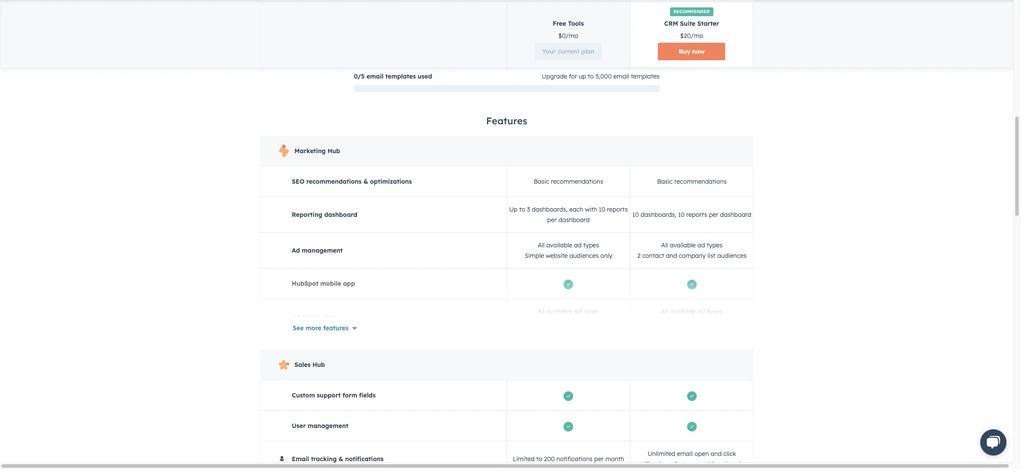 Task type: vqa. For each thing, say whether or not it's contained in the screenshot.
(CMS)
no



Task type: describe. For each thing, give the bounding box(es) containing it.
reporting
[[292, 211, 322, 219]]

see more features button
[[278, 320, 363, 337]]

hub for sales hub
[[313, 361, 325, 369]]

2
[[637, 252, 641, 260]]

custom
[[292, 392, 315, 400]]

management for user management
[[308, 423, 349, 430]]

dashboards, inside up to 3 dashboards, each with 10 reports per dashboard
[[532, 206, 568, 214]]

2 basic recommendations from the left
[[657, 178, 727, 186]]

all inside all available ad types simple website audiences only
[[538, 242, 545, 250]]

buy
[[679, 48, 691, 56]]

limited to 200 notifications per month
[[513, 456, 624, 464]]

for for upgrade for up to 5,000 documents
[[583, 16, 591, 24]]

your current plan
[[542, 48, 595, 56]]

fields
[[359, 392, 376, 400]]

available inside all available ad types 2 contact and company list audiences
[[670, 242, 696, 250]]

audiences inside all available ad types 2 contact and company list audiences
[[718, 252, 747, 260]]

1 horizontal spatial reports
[[687, 211, 707, 219]]

200
[[544, 456, 555, 464]]

seo recommendations & optimizations
[[292, 178, 412, 186]]

0 horizontal spatial dashboard
[[324, 211, 357, 219]]

reporting dashboard
[[292, 211, 357, 219]]

sales hub button
[[260, 357, 753, 374]]

ad inside all available ad types simple website audiences only
[[574, 242, 582, 250]]

upgrade for up to 5,000 canned snippets
[[541, 44, 660, 52]]

optimizations
[[370, 178, 412, 186]]

support
[[317, 392, 341, 400]]

up for email
[[579, 73, 586, 80]]

types inside all available ad types simple website audiences only
[[584, 242, 599, 250]]

plan
[[582, 48, 595, 56]]

ad management
[[292, 247, 343, 255]]

2 horizontal spatial dashboard
[[720, 211, 752, 219]]

upgrade for upgrade for up to 5,000 documents
[[556, 16, 581, 24]]

current
[[558, 48, 580, 56]]

app
[[343, 280, 355, 288]]

hubspot mobile app
[[292, 280, 355, 288]]

hubspot
[[292, 280, 319, 288]]

2 recommendations from the left
[[551, 178, 603, 186]]

per for reports
[[709, 211, 719, 219]]

management for ad management
[[302, 247, 343, 255]]

sales
[[295, 361, 311, 369]]

0/5 email templates used
[[354, 73, 432, 80]]

10 inside up to 3 dashboards, each with 10 reports per dashboard
[[599, 206, 605, 214]]

ad for ad retargeting
[[292, 313, 300, 321]]

features
[[323, 325, 349, 333]]

to inside up to 3 dashboards, each with 10 reports per dashboard
[[519, 206, 525, 214]]

see
[[293, 325, 304, 333]]

form
[[343, 392, 357, 400]]

1 recommendations from the left
[[306, 178, 362, 186]]

per inside up to 3 dashboards, each with 10 reports per dashboard
[[547, 216, 557, 224]]

dashboard inside up to 3 dashboards, each with 10 reports per dashboard
[[559, 216, 590, 224]]

marketing
[[295, 147, 326, 155]]

canned
[[612, 44, 634, 52]]

up
[[509, 206, 518, 214]]

for for upgrade for up to 5,000 canned snippets
[[568, 44, 576, 52]]

see more features
[[293, 325, 349, 333]]

notifications for &
[[345, 456, 384, 464]]

simple
[[525, 252, 544, 260]]

marketing hub button
[[260, 141, 753, 162]]

snippets
[[635, 44, 660, 52]]

upgrade for upgrade for up to 5,000 canned snippets
[[541, 44, 566, 52]]

per for notifications
[[594, 456, 604, 464]]

sales hub
[[295, 361, 325, 369]]

5,000 for documents
[[610, 16, 626, 24]]

each
[[569, 206, 583, 214]]

10 dashboards, 10 reports per dashboard
[[633, 211, 752, 219]]

upgrade for up to 5,000 documents
[[556, 16, 660, 24]]

notifications for 200
[[557, 456, 593, 464]]

retargeting
[[302, 313, 337, 321]]

limited
[[513, 456, 535, 464]]

list
[[708, 252, 716, 260]]

hub for marketing hub
[[328, 147, 340, 155]]



Task type: locate. For each thing, give the bounding box(es) containing it.
1 horizontal spatial basic
[[657, 178, 673, 186]]

with
[[585, 206, 597, 214]]

0 vertical spatial ad
[[292, 247, 300, 255]]

documents
[[628, 16, 660, 24]]

1 email from the left
[[367, 73, 384, 80]]

audiences inside all available ad types simple website audiences only
[[570, 252, 599, 260]]

reports inside up to 3 dashboards, each with 10 reports per dashboard
[[607, 206, 628, 214]]

free tools $0 /mo
[[553, 20, 584, 40]]

1 notifications from the left
[[345, 456, 384, 464]]

1 horizontal spatial per
[[594, 456, 604, 464]]

upgrade down $0
[[541, 44, 566, 52]]

upgrade for up to 5,000 email templates
[[542, 73, 660, 80]]

& right tracking
[[339, 456, 343, 464]]

ad
[[574, 242, 582, 250], [698, 242, 705, 250], [574, 308, 582, 316], [698, 308, 705, 316]]

recommendations up each
[[551, 178, 603, 186]]

per up list on the right bottom
[[709, 211, 719, 219]]

to up upgrade for up to 5,000 canned snippets
[[602, 16, 608, 24]]

5,000 left documents
[[610, 16, 626, 24]]

chat widget region
[[967, 421, 1014, 463]]

and
[[666, 252, 677, 260]]

2 templates from the left
[[631, 73, 660, 80]]

&
[[364, 178, 368, 186], [339, 456, 343, 464]]

recommendations up reporting dashboard
[[306, 178, 362, 186]]

templates
[[386, 73, 416, 80], [631, 73, 660, 80]]

reports right the 'with'
[[607, 206, 628, 214]]

2 horizontal spatial 10
[[678, 211, 685, 219]]

0 horizontal spatial email
[[367, 73, 384, 80]]

1 all available ad types from the left
[[538, 308, 599, 316]]

& for tracking
[[339, 456, 343, 464]]

now
[[693, 48, 705, 56]]

dashboards,
[[532, 206, 568, 214], [641, 211, 677, 219]]

3 recommendations from the left
[[675, 178, 727, 186]]

$20
[[681, 32, 691, 40]]

types inside all available ad types 2 contact and company list audiences
[[707, 242, 723, 250]]

/mo inside crm suite starter $20 /mo
[[691, 32, 704, 40]]

free
[[553, 20, 567, 28]]

recommendations up 10 dashboards, 10 reports per dashboard
[[675, 178, 727, 186]]

to left 3
[[519, 206, 525, 214]]

1 horizontal spatial /mo
[[691, 32, 704, 40]]

all available ad types simple website audiences only
[[525, 242, 613, 260]]

upgrade for upgrade for up to 5,000 email templates
[[542, 73, 567, 80]]

1 vertical spatial &
[[339, 456, 343, 464]]

up to 3 dashboards, each with 10 reports per dashboard
[[509, 206, 628, 224]]

ad for ad management
[[292, 247, 300, 255]]

hub right sales
[[313, 361, 325, 369]]

your current plan button
[[535, 43, 602, 60]]

basic up up to 3 dashboards, each with 10 reports per dashboard
[[534, 178, 549, 186]]

2 vertical spatial up
[[579, 73, 586, 80]]

management right user
[[308, 423, 349, 430]]

1 horizontal spatial dashboards,
[[641, 211, 677, 219]]

2 vertical spatial upgrade
[[542, 73, 567, 80]]

/mo inside free tools $0 /mo
[[566, 32, 579, 40]]

0 horizontal spatial per
[[547, 216, 557, 224]]

5,000 for canned
[[595, 44, 611, 52]]

reports up all available ad types 2 contact and company list audiences
[[687, 211, 707, 219]]

up for canned
[[578, 44, 585, 52]]

/mo down "tools"
[[566, 32, 579, 40]]

reports
[[607, 206, 628, 214], [687, 211, 707, 219]]

email down canned
[[614, 73, 629, 80]]

10 right the 'with'
[[599, 206, 605, 214]]

1 horizontal spatial dashboard
[[559, 216, 590, 224]]

up
[[593, 16, 600, 24], [578, 44, 585, 52], [579, 73, 586, 80]]

user management
[[292, 423, 349, 430]]

2 /mo from the left
[[691, 32, 704, 40]]

1 audiences from the left
[[570, 252, 599, 260]]

$0
[[559, 32, 566, 40]]

0 vertical spatial 5,000
[[610, 16, 626, 24]]

used
[[418, 73, 432, 80]]

hub right marketing in the left top of the page
[[328, 147, 340, 155]]

1 horizontal spatial email
[[614, 73, 629, 80]]

for for upgrade for up to 5,000 email templates
[[569, 73, 577, 80]]

1 vertical spatial upgrade
[[541, 44, 566, 52]]

audiences
[[570, 252, 599, 260], [718, 252, 747, 260]]

to right current
[[587, 44, 593, 52]]

1 vertical spatial for
[[568, 44, 576, 52]]

2 vertical spatial 5,000
[[596, 73, 612, 80]]

notifications right '200'
[[557, 456, 593, 464]]

/mo
[[566, 32, 579, 40], [691, 32, 704, 40]]

5,000
[[610, 16, 626, 24], [595, 44, 611, 52], [596, 73, 612, 80]]

2 notifications from the left
[[557, 456, 593, 464]]

dashboards, up contact
[[641, 211, 677, 219]]

ad up see
[[292, 313, 300, 321]]

marketing hub
[[295, 147, 340, 155]]

to for canned
[[587, 44, 593, 52]]

1 vertical spatial hub
[[313, 361, 325, 369]]

for left plan
[[568, 44, 576, 52]]

buy now button
[[658, 43, 726, 60]]

crm suite starter $20 /mo
[[665, 20, 720, 40]]

5,000 for email
[[596, 73, 612, 80]]

notifications right tracking
[[345, 456, 384, 464]]

to for documents
[[602, 16, 608, 24]]

0 vertical spatial upgrade
[[556, 16, 581, 24]]

1 vertical spatial up
[[578, 44, 585, 52]]

suite
[[680, 20, 696, 28]]

& for recommendations
[[364, 178, 368, 186]]

to
[[602, 16, 608, 24], [587, 44, 593, 52], [588, 73, 594, 80], [519, 206, 525, 214], [536, 456, 542, 464]]

0 horizontal spatial templates
[[386, 73, 416, 80]]

0 horizontal spatial basic recommendations
[[534, 178, 603, 186]]

hub
[[328, 147, 340, 155], [313, 361, 325, 369]]

0 horizontal spatial /mo
[[566, 32, 579, 40]]

1 horizontal spatial recommendations
[[551, 178, 603, 186]]

per up all available ad types simple website audiences only
[[547, 216, 557, 224]]

crm
[[665, 20, 679, 28]]

upgrade up $0
[[556, 16, 581, 24]]

email
[[292, 456, 309, 464]]

notifications
[[345, 456, 384, 464], [557, 456, 593, 464]]

custom support form fields
[[292, 392, 376, 400]]

for down current
[[569, 73, 577, 80]]

contact
[[642, 252, 664, 260]]

ad inside all available ad types 2 contact and company list audiences
[[698, 242, 705, 250]]

2 email from the left
[[614, 73, 629, 80]]

tools
[[568, 20, 584, 28]]

1 horizontal spatial all available ad types
[[661, 308, 723, 316]]

types
[[584, 242, 599, 250], [707, 242, 723, 250], [584, 308, 599, 316], [707, 308, 723, 316]]

starter
[[698, 20, 720, 28]]

templates down snippets
[[631, 73, 660, 80]]

audiences left only
[[570, 252, 599, 260]]

basic up 10 dashboards, 10 reports per dashboard
[[657, 178, 673, 186]]

0 horizontal spatial basic
[[534, 178, 549, 186]]

available
[[547, 242, 573, 250], [670, 242, 696, 250], [547, 308, 573, 316], [670, 308, 696, 316]]

1 templates from the left
[[386, 73, 416, 80]]

1 horizontal spatial 10
[[633, 211, 639, 219]]

to left '200'
[[536, 456, 542, 464]]

month
[[606, 456, 624, 464]]

10 up all available ad types 2 contact and company list audiences
[[678, 211, 685, 219]]

2 vertical spatial for
[[569, 73, 577, 80]]

basic
[[534, 178, 549, 186], [657, 178, 673, 186]]

2 basic from the left
[[657, 178, 673, 186]]

2 audiences from the left
[[718, 252, 747, 260]]

email tracking & notifications
[[292, 456, 384, 464]]

for right free
[[583, 16, 591, 24]]

5,000 left canned
[[595, 44, 611, 52]]

1 vertical spatial 5,000
[[595, 44, 611, 52]]

1 ad from the top
[[292, 247, 300, 255]]

2 horizontal spatial per
[[709, 211, 719, 219]]

2 ad from the top
[[292, 313, 300, 321]]

1 horizontal spatial templates
[[631, 73, 660, 80]]

0 horizontal spatial all available ad types
[[538, 308, 599, 316]]

basic recommendations up 10 dashboards, 10 reports per dashboard
[[657, 178, 727, 186]]

1 basic recommendations from the left
[[534, 178, 603, 186]]

0 horizontal spatial hub
[[313, 361, 325, 369]]

dashboards, right 3
[[532, 206, 568, 214]]

0 vertical spatial hub
[[328, 147, 340, 155]]

1 /mo from the left
[[566, 32, 579, 40]]

upgrade
[[556, 16, 581, 24], [541, 44, 566, 52], [542, 73, 567, 80]]

0 horizontal spatial &
[[339, 456, 343, 464]]

basic recommendations up each
[[534, 178, 603, 186]]

0 horizontal spatial reports
[[607, 206, 628, 214]]

& left optimizations
[[364, 178, 368, 186]]

to down plan
[[588, 73, 594, 80]]

1 horizontal spatial audiences
[[718, 252, 747, 260]]

10 up "2"
[[633, 211, 639, 219]]

10
[[599, 206, 605, 214], [633, 211, 639, 219], [678, 211, 685, 219]]

user
[[292, 423, 306, 430]]

ad up hubspot
[[292, 247, 300, 255]]

1 vertical spatial ad
[[292, 313, 300, 321]]

recommended
[[674, 9, 710, 14]]

ad retargeting
[[292, 313, 337, 321]]

basic recommendations
[[534, 178, 603, 186], [657, 178, 727, 186]]

0 horizontal spatial notifications
[[345, 456, 384, 464]]

tracking
[[311, 456, 337, 464]]

1 basic from the left
[[534, 178, 549, 186]]

seo
[[292, 178, 305, 186]]

audiences right list on the right bottom
[[718, 252, 747, 260]]

0 horizontal spatial 10
[[599, 206, 605, 214]]

0 vertical spatial &
[[364, 178, 368, 186]]

to for email
[[588, 73, 594, 80]]

up for documents
[[593, 16, 600, 24]]

management
[[302, 247, 343, 255], [308, 423, 349, 430]]

website
[[546, 252, 568, 260]]

0 horizontal spatial recommendations
[[306, 178, 362, 186]]

all available ad types 2 contact and company list audiences
[[637, 242, 747, 260]]

email right 0/5
[[367, 73, 384, 80]]

your
[[542, 48, 556, 56]]

features
[[486, 115, 528, 127]]

templates left used
[[386, 73, 416, 80]]

upgrade down your
[[542, 73, 567, 80]]

/mo down suite
[[691, 32, 704, 40]]

all inside all available ad types 2 contact and company list audiences
[[661, 242, 668, 250]]

only
[[601, 252, 613, 260]]

0 vertical spatial for
[[583, 16, 591, 24]]

all available ad types
[[538, 308, 599, 316], [661, 308, 723, 316]]

1 horizontal spatial basic recommendations
[[657, 178, 727, 186]]

1 horizontal spatial notifications
[[557, 456, 593, 464]]

per left month
[[594, 456, 604, 464]]

available inside all available ad types simple website audiences only
[[547, 242, 573, 250]]

mobile
[[320, 280, 341, 288]]

buy now
[[679, 48, 705, 56]]

1 horizontal spatial &
[[364, 178, 368, 186]]

more
[[306, 325, 322, 333]]

dashboard
[[324, 211, 357, 219], [720, 211, 752, 219], [559, 216, 590, 224]]

0 horizontal spatial dashboards,
[[532, 206, 568, 214]]

company
[[679, 252, 706, 260]]

1 vertical spatial management
[[308, 423, 349, 430]]

0 vertical spatial management
[[302, 247, 343, 255]]

3
[[527, 206, 530, 214]]

per
[[709, 211, 719, 219], [547, 216, 557, 224], [594, 456, 604, 464]]

5,000 down upgrade for up to 5,000 canned snippets
[[596, 73, 612, 80]]

management up hubspot mobile app
[[302, 247, 343, 255]]

2 horizontal spatial recommendations
[[675, 178, 727, 186]]

0 horizontal spatial audiences
[[570, 252, 599, 260]]

recommendations
[[306, 178, 362, 186], [551, 178, 603, 186], [675, 178, 727, 186]]

2 all available ad types from the left
[[661, 308, 723, 316]]

email
[[367, 73, 384, 80], [614, 73, 629, 80]]

0 vertical spatial up
[[593, 16, 600, 24]]

0/5
[[354, 73, 365, 80]]

1 horizontal spatial hub
[[328, 147, 340, 155]]

ad
[[292, 247, 300, 255], [292, 313, 300, 321]]



